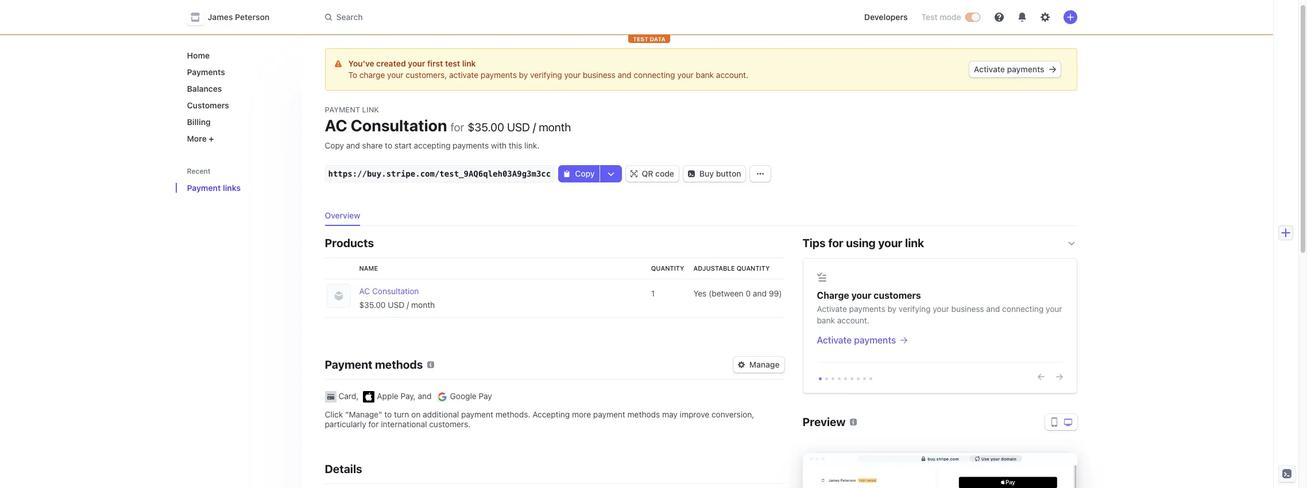 Task type: locate. For each thing, give the bounding box(es) containing it.
0 horizontal spatial business
[[583, 70, 616, 80]]

1 vertical spatial link
[[905, 237, 924, 250]]

business
[[583, 70, 616, 80], [952, 304, 984, 314]]

on
[[411, 410, 421, 420]]

svg image inside activate payments link
[[1049, 66, 1056, 73]]

1 vertical spatial $35.00
[[359, 300, 386, 310]]

for right particularly
[[369, 420, 379, 430]]

copy for copy and share to start accepting payments with this link.
[[325, 141, 344, 151]]

details
[[325, 463, 362, 476]]

your
[[408, 59, 425, 68], [387, 70, 404, 80], [564, 70, 581, 80], [677, 70, 694, 80], [878, 237, 903, 250], [852, 291, 872, 301], [933, 304, 949, 314], [1046, 304, 1063, 314], [991, 457, 1000, 462]]

0 horizontal spatial $35.00
[[359, 300, 386, 310]]

1 vertical spatial by
[[888, 304, 897, 314]]

activate payments down help image
[[974, 64, 1045, 74]]

billing
[[187, 117, 211, 127]]

apple
[[377, 392, 398, 402]]

svg image for manage
[[738, 362, 745, 369]]

payment inside payment link ac consultation for $35.00 usd / month
[[325, 105, 360, 114]]

payments
[[1007, 64, 1045, 74], [481, 70, 517, 80], [453, 141, 489, 151], [849, 304, 886, 314], [854, 335, 896, 346]]

improve
[[680, 410, 710, 420]]

1 horizontal spatial verifying
[[899, 304, 931, 314]]

1 horizontal spatial business
[[952, 304, 984, 314]]

james
[[208, 12, 233, 22]]

more
[[572, 410, 591, 420]]

pay for apple
[[401, 392, 413, 402]]

by
[[519, 70, 528, 80], [888, 304, 897, 314]]

payment left link on the left
[[325, 105, 360, 114]]

1 vertical spatial payment
[[187, 183, 221, 193]]

0 vertical spatial link
[[462, 59, 476, 68]]

0 vertical spatial to
[[385, 141, 392, 151]]

methods up apple pay , and
[[375, 358, 423, 372]]

account.
[[716, 70, 748, 80], [837, 316, 870, 326]]

verifying inside you've created your first test link to charge your customers, activate payments by verifying your business and connecting your bank account.
[[530, 70, 562, 80]]

1 horizontal spatial ac
[[359, 287, 370, 296]]

0 vertical spatial copy
[[325, 141, 344, 151]]

1 vertical spatial ac
[[359, 287, 370, 296]]

0 vertical spatial bank
[[696, 70, 714, 80]]

0 vertical spatial for
[[451, 121, 464, 134]]

button
[[716, 169, 741, 179]]

0 horizontal spatial payment
[[461, 410, 493, 420]]

link right using
[[905, 237, 924, 250]]

2 horizontal spatial for
[[828, 237, 844, 250]]

4 svg image from the left
[[688, 171, 695, 178]]

(between
[[709, 289, 744, 299]]

0 horizontal spatial link
[[462, 59, 476, 68]]

payments inside charge your customers activate payments by verifying your business and connecting your bank account.
[[849, 304, 886, 314]]

/ inside ac consultation $35.00 usd / month
[[407, 300, 409, 310]]

0 horizontal spatial svg image
[[738, 362, 745, 369]]

1 vertical spatial connecting
[[1003, 304, 1044, 314]]

link up activate
[[462, 59, 476, 68]]

peterson
[[235, 12, 270, 22]]

, up 'on' on the left
[[413, 392, 416, 402]]

0 horizontal spatial verifying
[[530, 70, 562, 80]]

1 horizontal spatial by
[[888, 304, 897, 314]]

1 horizontal spatial activate payments
[[974, 64, 1045, 74]]

0 vertical spatial business
[[583, 70, 616, 80]]

adjustable
[[694, 265, 735, 272]]

clear history image
[[282, 168, 289, 175]]

1 vertical spatial consultation
[[372, 287, 419, 296]]

0 vertical spatial activate payments
[[974, 64, 1045, 74]]

for right 'tips'
[[828, 237, 844, 250]]

0 vertical spatial $35.00
[[468, 121, 504, 134]]

0 vertical spatial methods
[[375, 358, 423, 372]]

you've
[[348, 59, 374, 68]]

usd inside ac consultation $35.00 usd / month
[[388, 300, 405, 310]]

pay up turn
[[401, 392, 413, 402]]

svg image inside buy button button
[[688, 171, 695, 178]]

1 horizontal spatial /
[[533, 121, 536, 134]]

consultation down name
[[372, 287, 419, 296]]

,
[[356, 392, 359, 402], [413, 392, 416, 402]]

ac inside payment link ac consultation for $35.00 usd / month
[[325, 116, 347, 135]]

for up copy and share to start accepting payments with this link.
[[451, 121, 464, 134]]

0 horizontal spatial month
[[411, 300, 435, 310]]

$35.00 up with
[[468, 121, 504, 134]]

copy and share to start accepting payments with this link.
[[325, 141, 540, 151]]

activate payments down charge
[[817, 335, 896, 346]]

0 vertical spatial verifying
[[530, 70, 562, 80]]

payment down google pay
[[461, 410, 493, 420]]

1 vertical spatial svg image
[[757, 171, 764, 178]]

buy button button
[[684, 166, 746, 182]]

$35.00 down name
[[359, 300, 386, 310]]

links
[[223, 183, 241, 193]]

, up '"manage"'
[[356, 392, 359, 402]]

first
[[427, 59, 443, 68]]

to
[[385, 141, 392, 151], [384, 410, 392, 420]]

svg image
[[1049, 66, 1056, 73], [757, 171, 764, 178], [738, 362, 745, 369]]

0 vertical spatial payment
[[325, 105, 360, 114]]

activate payments link down charge your customers activate payments by verifying your business and connecting your bank account.
[[817, 334, 1063, 348]]

1 horizontal spatial for
[[451, 121, 464, 134]]

for
[[451, 121, 464, 134], [828, 237, 844, 250], [369, 420, 379, 430]]

products
[[325, 237, 374, 250]]

google
[[450, 392, 477, 402]]

0 vertical spatial usd
[[507, 121, 530, 134]]

activate
[[449, 70, 479, 80]]

$35.00 inside payment link ac consultation for $35.00 usd / month
[[468, 121, 504, 134]]

0 horizontal spatial by
[[519, 70, 528, 80]]

1 horizontal spatial connecting
[[1003, 304, 1044, 314]]

1 vertical spatial month
[[411, 300, 435, 310]]

methods left may
[[628, 410, 660, 420]]

0 horizontal spatial quantity
[[651, 265, 684, 272]]

test
[[922, 12, 938, 22]]

1 vertical spatial methods
[[628, 410, 660, 420]]

0 vertical spatial ac
[[325, 116, 347, 135]]

1 horizontal spatial quantity
[[737, 265, 770, 272]]

payment down recent on the top left of the page
[[187, 183, 221, 193]]

1 vertical spatial business
[[952, 304, 984, 314]]

1 vertical spatial account.
[[837, 316, 870, 326]]

1 svg image from the left
[[564, 171, 571, 178]]

1 vertical spatial activate payments link
[[817, 334, 1063, 348]]

1 horizontal spatial bank
[[817, 316, 835, 326]]

1 vertical spatial activate payments
[[817, 335, 896, 346]]

copy button
[[559, 166, 599, 182]]

1 vertical spatial bank
[[817, 316, 835, 326]]

customers
[[187, 101, 229, 110]]

0 horizontal spatial connecting
[[634, 70, 675, 80]]

and
[[618, 70, 632, 80], [346, 141, 360, 151], [753, 289, 767, 299], [987, 304, 1000, 314], [418, 392, 432, 402]]

0 horizontal spatial activate payments
[[817, 335, 896, 346]]

2 vertical spatial svg image
[[738, 362, 745, 369]]

1 horizontal spatial ,
[[413, 392, 416, 402]]

svg image left manage
[[738, 362, 745, 369]]

2 svg image from the left
[[608, 171, 614, 178]]

james peterson
[[208, 12, 270, 22]]

consultation
[[351, 116, 447, 135], [372, 287, 419, 296]]

1 vertical spatial activate
[[817, 304, 847, 314]]

1 horizontal spatial month
[[539, 121, 571, 134]]

0 horizontal spatial pay
[[401, 392, 413, 402]]

to left start
[[385, 141, 392, 151]]

0 horizontal spatial methods
[[375, 358, 423, 372]]

1 horizontal spatial methods
[[628, 410, 660, 420]]

month
[[539, 121, 571, 134], [411, 300, 435, 310]]

1 horizontal spatial copy
[[575, 169, 595, 179]]

1
[[651, 289, 655, 299]]

activate payments link down help image
[[970, 61, 1061, 78]]

0 vertical spatial /
[[533, 121, 536, 134]]

payments
[[187, 67, 225, 77]]

consultation up start
[[351, 116, 447, 135]]

2 vertical spatial payment
[[325, 358, 373, 372]]

1 horizontal spatial pay
[[479, 392, 492, 402]]

copy inside button
[[575, 169, 595, 179]]

"manage"
[[345, 410, 382, 420]]

1 vertical spatial to
[[384, 410, 392, 420]]

quantity up 1
[[651, 265, 684, 272]]

payment inside payment links link
[[187, 183, 221, 193]]

$35.00 inside ac consultation $35.00 usd / month
[[359, 300, 386, 310]]

svg image for copy
[[564, 171, 571, 178]]

2 pay from the left
[[479, 392, 492, 402]]

3 svg image from the left
[[630, 171, 637, 178]]

1 vertical spatial copy
[[575, 169, 595, 179]]

0 vertical spatial connecting
[[634, 70, 675, 80]]

turn
[[394, 410, 409, 420]]

svg image inside copy button
[[564, 171, 571, 178]]

https://buy.stripe.com/test_9aq6qleh03a9g3m3cc
[[328, 169, 551, 179]]

0 horizontal spatial ac
[[325, 116, 347, 135]]

mode
[[940, 12, 961, 22]]

connecting
[[634, 70, 675, 80], [1003, 304, 1044, 314]]

connecting inside you've created your first test link to charge your customers, activate payments by verifying your business and connecting your bank account.
[[634, 70, 675, 80]]

2 vertical spatial activate
[[817, 335, 852, 346]]

0 horizontal spatial /
[[407, 300, 409, 310]]

buy button
[[700, 169, 741, 179]]

payment right more
[[593, 410, 625, 420]]

0 vertical spatial consultation
[[351, 116, 447, 135]]

0 vertical spatial activate
[[974, 64, 1005, 74]]

svg image inside the qr code "button"
[[630, 171, 637, 178]]

pay
[[401, 392, 413, 402], [479, 392, 492, 402]]

0 horizontal spatial copy
[[325, 141, 344, 151]]

pay right google
[[479, 392, 492, 402]]

connecting inside charge your customers activate payments by verifying your business and connecting your bank account.
[[1003, 304, 1044, 314]]

1 vertical spatial verifying
[[899, 304, 931, 314]]

svg image down settings 'image'
[[1049, 66, 1056, 73]]

0 horizontal spatial ,
[[356, 392, 359, 402]]

buy
[[700, 169, 714, 179]]

svg image inside 'manage' link
[[738, 362, 745, 369]]

1 horizontal spatial payment
[[593, 410, 625, 420]]

/
[[533, 121, 536, 134], [407, 300, 409, 310]]

1 vertical spatial /
[[407, 300, 409, 310]]

1 horizontal spatial usd
[[507, 121, 530, 134]]

activate payments link
[[970, 61, 1061, 78], [817, 334, 1063, 348]]

svg image right the button
[[757, 171, 764, 178]]

0 vertical spatial svg image
[[1049, 66, 1056, 73]]

0 horizontal spatial for
[[369, 420, 379, 430]]

0 vertical spatial activate payments link
[[970, 61, 1061, 78]]

copy
[[325, 141, 344, 151], [575, 169, 595, 179]]

1 pay from the left
[[401, 392, 413, 402]]

quantity
[[651, 265, 684, 272], [737, 265, 770, 272]]

0 vertical spatial account.
[[716, 70, 748, 80]]

payment up "card ," at the bottom left of the page
[[325, 358, 373, 372]]

1 horizontal spatial $35.00
[[468, 121, 504, 134]]

bank
[[696, 70, 714, 80], [817, 316, 835, 326]]

month inside ac consultation $35.00 usd / month
[[411, 300, 435, 310]]

by inside charge your customers activate payments by verifying your business and connecting your bank account.
[[888, 304, 897, 314]]

customers link
[[182, 96, 293, 115]]

and inside you've created your first test link to charge your customers, activate payments by verifying your business and connecting your bank account.
[[618, 70, 632, 80]]

0 horizontal spatial usd
[[388, 300, 405, 310]]

1 horizontal spatial account.
[[837, 316, 870, 326]]

to left turn
[[384, 410, 392, 420]]

activate payments
[[974, 64, 1045, 74], [817, 335, 896, 346]]

quantity up 0
[[737, 265, 770, 272]]

0 vertical spatial month
[[539, 121, 571, 134]]

ac
[[325, 116, 347, 135], [359, 287, 370, 296]]

activate
[[974, 64, 1005, 74], [817, 304, 847, 314], [817, 335, 852, 346]]

payments link
[[182, 63, 293, 82]]

verifying inside charge your customers activate payments by verifying your business and connecting your bank account.
[[899, 304, 931, 314]]

2 vertical spatial for
[[369, 420, 379, 430]]

payment
[[461, 410, 493, 420], [593, 410, 625, 420]]

svg image
[[564, 171, 571, 178], [608, 171, 614, 178], [630, 171, 637, 178], [688, 171, 695, 178]]

click
[[325, 410, 343, 420]]

0 horizontal spatial bank
[[696, 70, 714, 80]]

0 vertical spatial by
[[519, 70, 528, 80]]

customers
[[874, 291, 921, 301]]

methods
[[375, 358, 423, 372], [628, 410, 660, 420]]

1 vertical spatial usd
[[388, 300, 405, 310]]

preview
[[803, 416, 846, 429]]

2 horizontal spatial svg image
[[1049, 66, 1056, 73]]

activate inside charge your customers activate payments by verifying your business and connecting your bank account.
[[817, 304, 847, 314]]

0 horizontal spatial account.
[[716, 70, 748, 80]]



Task type: vqa. For each thing, say whether or not it's contained in the screenshot.
Activate
yes



Task type: describe. For each thing, give the bounding box(es) containing it.
using
[[846, 237, 876, 250]]

accepting
[[533, 410, 570, 420]]

card
[[339, 392, 356, 402]]

consultation inside payment link ac consultation for $35.00 usd / month
[[351, 116, 447, 135]]

Search text field
[[318, 7, 642, 28]]

tips
[[803, 237, 826, 250]]

+
[[209, 134, 214, 144]]

bank inside charge your customers activate payments by verifying your business and connecting your bank account.
[[817, 316, 835, 326]]

to inside the click "manage" to turn on additional payment methods. accepting more payment methods may improve conversion, particularly for international customers.
[[384, 410, 392, 420]]

pay for google
[[479, 392, 492, 402]]

activate for the bottommost activate payments link
[[817, 335, 852, 346]]

99)
[[769, 289, 782, 299]]

particularly
[[325, 420, 366, 430]]

use
[[982, 457, 990, 462]]

search
[[336, 12, 363, 22]]

recent
[[187, 167, 211, 176]]

yes (between 0 and 99)
[[694, 289, 782, 299]]

domain
[[1001, 457, 1017, 462]]

pin to navigation image
[[282, 184, 292, 193]]

test data
[[633, 36, 666, 43]]

consultation inside ac consultation $35.00 usd / month
[[372, 287, 419, 296]]

activate for the top activate payments link
[[974, 64, 1005, 74]]

share
[[362, 141, 383, 151]]

payments inside you've created your first test link to charge your customers, activate payments by verifying your business and connecting your bank account.
[[481, 70, 517, 80]]

month inside payment link ac consultation for $35.00 usd / month
[[539, 121, 571, 134]]

yes
[[694, 289, 707, 299]]

this
[[509, 141, 522, 151]]

payment for payment links
[[187, 183, 221, 193]]

name
[[359, 265, 378, 272]]

https://buy.stripe.com/test_9aq6qleh03a9g3m3cc button
[[328, 168, 551, 180]]

Search search field
[[318, 7, 642, 28]]

copy for copy
[[575, 169, 595, 179]]

balances link
[[182, 79, 293, 98]]

by inside you've created your first test link to charge your customers, activate payments by verifying your business and connecting your bank account.
[[519, 70, 528, 80]]

test
[[633, 36, 648, 43]]

created
[[376, 59, 406, 68]]

account. inside you've created your first test link to charge your customers, activate payments by verifying your business and connecting your bank account.
[[716, 70, 748, 80]]

your inside button
[[991, 457, 1000, 462]]

usd inside payment link ac consultation for $35.00 usd / month
[[507, 121, 530, 134]]

click "manage" to turn on additional payment methods. accepting more payment methods may improve conversion, particularly for international customers.
[[325, 410, 754, 430]]

use your domain button
[[970, 456, 1022, 462]]

0
[[746, 289, 751, 299]]

methods inside the click "manage" to turn on additional payment methods. accepting more payment methods may improve conversion, particularly for international customers.
[[628, 410, 660, 420]]

link
[[362, 105, 379, 114]]

google pay
[[450, 392, 492, 402]]

test mode
[[922, 12, 961, 22]]

payment methods
[[325, 358, 423, 372]]

link.
[[525, 141, 540, 151]]

1 quantity from the left
[[651, 265, 684, 272]]

customers,
[[406, 70, 447, 80]]

tips for using your link
[[803, 237, 924, 250]]

link inside you've created your first test link to charge your customers, activate payments by verifying your business and connecting your bank account.
[[462, 59, 476, 68]]

account. inside charge your customers activate payments by verifying your business and connecting your bank account.
[[837, 316, 870, 326]]

qr code button
[[626, 166, 679, 182]]

james peterson button
[[187, 9, 281, 25]]

home
[[187, 51, 210, 60]]

2 quantity from the left
[[737, 265, 770, 272]]

with
[[491, 141, 507, 151]]

overview
[[325, 211, 360, 221]]

more
[[187, 134, 207, 144]]

svg image for qr code
[[630, 171, 637, 178]]

payment link ac consultation for $35.00 usd / month
[[325, 105, 571, 135]]

2 , from the left
[[413, 392, 416, 402]]

conversion,
[[712, 410, 754, 420]]

charge your customers activate payments by verifying your business and connecting your bank account.
[[817, 291, 1063, 326]]

use your domain
[[982, 457, 1017, 462]]

business inside you've created your first test link to charge your customers, activate payments by verifying your business and connecting your bank account.
[[583, 70, 616, 80]]

you've created your first test link to charge your customers, activate payments by verifying your business and connecting your bank account.
[[348, 59, 748, 80]]

overview button
[[325, 208, 367, 226]]

payment links link
[[182, 179, 277, 198]]

card ,
[[339, 392, 359, 402]]

payment links
[[187, 183, 241, 193]]

settings image
[[1041, 13, 1050, 22]]

billing link
[[182, 113, 293, 132]]

1 , from the left
[[356, 392, 359, 402]]

developers link
[[860, 8, 913, 26]]

1 horizontal spatial svg image
[[757, 171, 764, 178]]

adjustable quantity
[[694, 265, 770, 272]]

svg image for activate payments
[[1049, 66, 1056, 73]]

to
[[348, 70, 357, 80]]

payment for payment link ac consultation for $35.00 usd / month
[[325, 105, 360, 114]]

2 payment from the left
[[593, 410, 625, 420]]

customers.
[[429, 420, 471, 430]]

home link
[[182, 46, 293, 65]]

ac consultation $35.00 usd / month
[[359, 287, 435, 310]]

and inside charge your customers activate payments by verifying your business and connecting your bank account.
[[987, 304, 1000, 314]]

data
[[650, 36, 666, 43]]

1 payment from the left
[[461, 410, 493, 420]]

buy.stripe.com
[[928, 457, 959, 462]]

balances
[[187, 84, 222, 94]]

international
[[381, 420, 427, 430]]

1 horizontal spatial link
[[905, 237, 924, 250]]

charge
[[359, 70, 385, 80]]

for inside payment link ac consultation for $35.00 usd / month
[[451, 121, 464, 134]]

developers
[[864, 12, 908, 22]]

1 vertical spatial for
[[828, 237, 844, 250]]

manage link
[[734, 357, 784, 373]]

business inside charge your customers activate payments by verifying your business and connecting your bank account.
[[952, 304, 984, 314]]

may
[[662, 410, 678, 420]]

additional
[[423, 410, 459, 420]]

apple pay , and
[[377, 392, 432, 402]]

help image
[[995, 13, 1004, 22]]

manage
[[750, 360, 780, 370]]

start
[[395, 141, 412, 151]]

payment for payment methods
[[325, 358, 373, 372]]

more +
[[187, 134, 214, 144]]

ac inside ac consultation $35.00 usd / month
[[359, 287, 370, 296]]

for inside the click "manage" to turn on additional payment methods. accepting more payment methods may improve conversion, particularly for international customers.
[[369, 420, 379, 430]]

methods.
[[496, 410, 530, 420]]

/ inside payment link ac consultation for $35.00 usd / month
[[533, 121, 536, 134]]

accepting
[[414, 141, 451, 151]]

test
[[445, 59, 460, 68]]

code
[[656, 169, 674, 179]]

svg image for buy button
[[688, 171, 695, 178]]

bank inside you've created your first test link to charge your customers, activate payments by verifying your business and connecting your bank account.
[[696, 70, 714, 80]]



